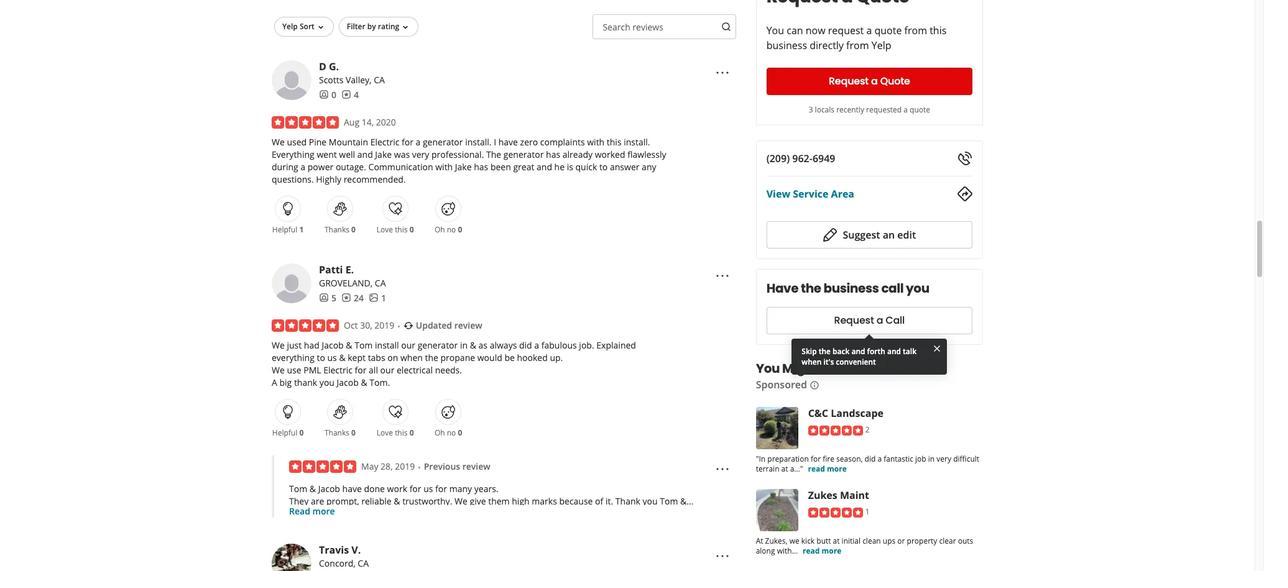 Task type: vqa. For each thing, say whether or not it's contained in the screenshot.
the topmost Slideshow element
no



Task type: describe. For each thing, give the bounding box(es) containing it.
for inside we just had jacob & tom install our generator in & as always did a fabulous job. explained everything to us & kept tabs on when the propane would be hooked up. we use pml electric for all our electrical needs. a big thank you jacob & tom.
[[355, 364, 367, 376]]

the
[[487, 148, 502, 160]]

power
[[308, 161, 334, 173]]

(209)
[[767, 152, 790, 165]]

c&c landscape link
[[809, 407, 884, 421]]

read for c&c landscape
[[809, 464, 826, 475]]

scotts
[[319, 74, 344, 86]]

and left 'he'
[[537, 161, 552, 173]]

1 vertical spatial generator
[[504, 148, 544, 160]]

it's
[[824, 357, 834, 368]]

no for patti e.
[[447, 428, 456, 438]]

kept
[[348, 352, 366, 364]]

photos element
[[369, 292, 386, 305]]

you might also consider
[[756, 360, 906, 378]]

a right requested
[[904, 105, 908, 115]]

is
[[567, 161, 574, 173]]

yelp sort
[[282, 21, 315, 32]]

marks
[[532, 496, 557, 507]]

pml
[[304, 364, 321, 376]]

16 chevron down v2 image for yelp sort
[[316, 22, 326, 32]]

talk
[[903, 347, 917, 357]]

generator inside we just had jacob & tom install our generator in & as always did a fabulous job. explained everything to us & kept tabs on when the propane would be hooked up. we use pml electric for all our electrical needs. a big thank you jacob & tom.
[[418, 339, 458, 351]]

very inside "in preparation for fire season, did a fantastic job in very difficult terrain at a…"
[[937, 454, 952, 465]]

photo of patti e. image
[[272, 264, 312, 303]]

service
[[793, 187, 829, 201]]

recently
[[837, 105, 865, 115]]

request a quote
[[829, 74, 911, 89]]

no for d g.
[[447, 224, 456, 235]]

had
[[304, 339, 320, 351]]

thanks for g.
[[325, 224, 350, 235]]

high
[[512, 496, 530, 507]]

season,
[[837, 454, 863, 465]]

2 vertical spatial tom
[[660, 496, 678, 507]]

professional.
[[432, 148, 484, 160]]

d g. scotts valley, ca
[[319, 60, 385, 86]]

everything
[[272, 148, 315, 160]]

a up communication
[[416, 136, 421, 148]]

2019 for may 28, 2019
[[395, 461, 415, 473]]

d g. link
[[319, 60, 339, 73]]

(1 reaction) element
[[299, 224, 304, 235]]

by
[[368, 21, 376, 32]]

0 vertical spatial jake
[[375, 148, 392, 160]]

a inside "you can now request a quote from this business directly from yelp"
[[867, 24, 872, 37]]

6949
[[813, 152, 836, 165]]

more for c&c
[[827, 464, 847, 475]]

24
[[354, 292, 364, 304]]

review for updated review
[[455, 320, 483, 331]]

thanks 0 for e.
[[325, 428, 356, 438]]

16 info v2 image
[[810, 381, 820, 391]]

2 horizontal spatial 1
[[866, 507, 870, 518]]

filter
[[347, 21, 366, 32]]

aug 14, 2020
[[344, 116, 396, 128]]

friends element for patti
[[319, 292, 337, 305]]

suggest
[[843, 228, 881, 242]]

a left call
[[877, 314, 884, 328]]

0 vertical spatial generator
[[423, 136, 463, 148]]

0 vertical spatial 1
[[299, 224, 304, 235]]

2
[[866, 425, 870, 436]]

they
[[289, 496, 309, 507]]

24 pencil v2 image
[[823, 228, 838, 243]]

already
[[563, 148, 593, 160]]

28,
[[381, 461, 393, 473]]

0 vertical spatial with
[[587, 136, 605, 148]]

d
[[319, 60, 327, 73]]

5
[[332, 292, 337, 304]]

tom & jacob have done work for us for many years. they are prompt, reliable & trustworthy. we give them high marks because of it. thank you tom & jacob.
[[289, 483, 687, 520]]

us inside we just had jacob & tom install our generator in & as always did a fabulous job. explained everything to us & kept tabs on when the propane would be hooked up. we use pml electric for all our electrical needs. a big thank you jacob & tom.
[[328, 352, 337, 364]]

quote
[[881, 74, 911, 89]]

5 star rating image up the are
[[289, 461, 356, 473]]

forth
[[868, 347, 886, 357]]

1 vertical spatial tom
[[289, 483, 307, 495]]

outage.
[[336, 161, 366, 173]]

tom.
[[370, 377, 390, 389]]

in for very
[[929, 454, 935, 465]]

back
[[833, 347, 850, 357]]

menu image for photo of travis v.
[[715, 550, 730, 565]]

clean
[[863, 536, 881, 547]]

along
[[756, 546, 776, 557]]

helpful for patti e.
[[272, 428, 298, 438]]

1 install. from the left
[[465, 136, 492, 148]]

and left talk
[[888, 347, 901, 357]]

fabulous
[[542, 339, 577, 351]]

and right well
[[358, 148, 373, 160]]

thank
[[294, 377, 317, 389]]

& up the are
[[310, 483, 316, 495]]

the inside we just had jacob & tom install our generator in & as always did a fabulous job. explained everything to us & kept tabs on when the propane would be hooked up. we use pml electric for all our electrical needs. a big thank you jacob & tom.
[[425, 352, 439, 364]]

you for you might also consider
[[756, 360, 780, 378]]

helpful 1
[[272, 224, 304, 235]]

zukes maint link
[[809, 489, 870, 503]]

at inside at zukes, we kick butt at initial clean ups or property clear outs along with…
[[833, 536, 840, 547]]

and right back
[[852, 347, 866, 357]]

yelp inside popup button
[[282, 21, 298, 32]]

i
[[494, 136, 497, 148]]

explained
[[597, 339, 636, 351]]

1 vertical spatial jake
[[455, 161, 472, 173]]

search
[[603, 21, 631, 33]]

jacob inside tom & jacob have done work for us for many years. they are prompt, reliable & trustworthy. we give them high marks because of it. thank you tom & jacob.
[[318, 483, 340, 495]]

you for you can now request a quote from this business directly from yelp
[[767, 24, 785, 37]]

1 vertical spatial our
[[380, 364, 395, 376]]

electrical
[[397, 364, 433, 376]]

review for previous review
[[463, 461, 491, 473]]

filter by rating button
[[339, 17, 419, 37]]

0 horizontal spatial has
[[474, 161, 489, 173]]

read more link for zukes
[[803, 546, 842, 557]]

24 phone v2 image
[[958, 151, 973, 166]]

5 star rating image for aug 14, 2020
[[272, 116, 339, 129]]

ca for v.
[[358, 558, 369, 570]]

area
[[832, 187, 855, 201]]

5 star rating image for 2
[[809, 426, 863, 436]]

travis
[[319, 544, 349, 557]]

use
[[287, 364, 301, 376]]

suggest an edit button
[[767, 221, 973, 249]]

locals
[[815, 105, 835, 115]]

flawlessly
[[628, 148, 667, 160]]

maint
[[840, 489, 870, 503]]

ca inside "d g. scotts valley, ca"
[[374, 74, 385, 86]]

previous
[[424, 461, 460, 473]]

1 vertical spatial business
[[824, 280, 879, 297]]

& right thank
[[681, 496, 687, 507]]

you inside tom & jacob have done work for us for many years. they are prompt, reliable & trustworthy. we give them high marks because of it. thank you tom & jacob.
[[643, 496, 658, 507]]

edit
[[898, 228, 917, 242]]

updated review
[[416, 320, 483, 331]]

tom inside we just had jacob & tom install our generator in & as always did a fabulous job. explained everything to us & kept tabs on when the propane would be hooked up. we use pml electric for all our electrical needs. a big thank you jacob & tom.
[[355, 339, 373, 351]]

initial
[[842, 536, 861, 547]]

1 vertical spatial from
[[847, 39, 870, 52]]

for inside we used pine mountain electric for a generator install. i have zero complaints with this install. everything went well and jake was very professional. the generator has already worked flawlessly during a power outage. communication with jake has been great and he is quick to answer any questions. highly recommended.
[[402, 136, 414, 148]]

sponsored
[[756, 378, 808, 392]]

thank
[[616, 496, 641, 507]]

electric inside we just had jacob & tom install our generator in & as always did a fabulous job. explained everything to us & kept tabs on when the propane would be hooked up. we use pml electric for all our electrical needs. a big thank you jacob & tom.
[[324, 364, 353, 376]]

zukes
[[809, 489, 838, 503]]

helpful for d g.
[[272, 224, 298, 235]]

for inside "in preparation for fire season, did a fantastic job in very difficult terrain at a…"
[[811, 454, 821, 465]]

0 vertical spatial our
[[401, 339, 416, 351]]

request for request a call
[[835, 314, 875, 328]]

aug
[[344, 116, 360, 128]]

you inside we just had jacob & tom install our generator in & as always did a fabulous job. explained everything to us & kept tabs on when the propane would be hooked up. we use pml electric for all our electrical needs. a big thank you jacob & tom.
[[320, 377, 335, 389]]

fantastic
[[884, 454, 914, 465]]

friends element for d
[[319, 89, 337, 101]]

thanks 0 for g.
[[325, 224, 356, 235]]

now
[[806, 24, 826, 37]]

we used pine mountain electric for a generator install. i have zero complaints with this install. everything went well and jake was very professional. the generator has already worked flawlessly during a power outage. communication with jake has been great and he is quick to answer any questions. highly recommended.
[[272, 136, 667, 185]]

16 update v2 image
[[404, 321, 414, 331]]

with…
[[777, 546, 798, 557]]

& down the work
[[394, 496, 400, 507]]

2019 for oct 30, 2019
[[375, 320, 395, 331]]

pine
[[309, 136, 327, 148]]

be
[[505, 352, 515, 364]]

& left tom.
[[361, 377, 367, 389]]

photo of d g. image
[[272, 60, 312, 100]]

an
[[883, 228, 895, 242]]

this inside we used pine mountain electric for a generator install. i have zero complaints with this install. everything went well and jake was very professional. the generator has already worked flawlessly during a power outage. communication with jake has been great and he is quick to answer any questions. highly recommended.
[[607, 136, 622, 148]]

16 friends v2 image for d
[[319, 90, 329, 100]]

0 vertical spatial from
[[905, 24, 928, 37]]

a inside we just had jacob & tom install our generator in & as always did a fabulous job. explained everything to us & kept tabs on when the propane would be hooked up. we use pml electric for all our electrical needs. a big thank you jacob & tom.
[[535, 339, 539, 351]]

terrain
[[756, 464, 780, 475]]

1 vertical spatial jacob
[[337, 377, 359, 389]]

read more for c&c
[[809, 464, 847, 475]]

0 horizontal spatial with
[[436, 161, 453, 173]]

call
[[882, 280, 904, 297]]

convenient
[[836, 357, 876, 368]]

well
[[339, 148, 355, 160]]

electric inside we used pine mountain electric for a generator install. i have zero complaints with this install. everything went well and jake was very professional. the generator has already worked flawlessly during a power outage. communication with jake has been great and he is quick to answer any questions. highly recommended.
[[371, 136, 400, 148]]

we
[[790, 536, 800, 547]]

24 directions v2 image
[[958, 187, 973, 202]]

ups
[[883, 536, 896, 547]]

a left "quote"
[[872, 74, 878, 89]]

read for zukes maint
[[803, 546, 820, 557]]

any
[[642, 161, 657, 173]]



Task type: locate. For each thing, give the bounding box(es) containing it.
a right request
[[867, 24, 872, 37]]

very left difficult
[[937, 454, 952, 465]]

difficult
[[954, 454, 980, 465]]

1 vertical spatial have
[[343, 483, 362, 495]]

16 chevron down v2 image for filter by rating
[[401, 22, 411, 32]]

1 no from the top
[[447, 224, 456, 235]]

zukes maint
[[809, 489, 870, 503]]

16 friends v2 image for patti
[[319, 293, 329, 303]]

when inside "skip the back and forth and talk when it's convenient"
[[802, 357, 822, 368]]

love this 0 for d g.
[[377, 224, 414, 235]]

1 horizontal spatial with
[[587, 136, 605, 148]]

0 vertical spatial read more
[[809, 464, 847, 475]]

tom up they
[[289, 483, 307, 495]]

5 star rating image up had
[[272, 320, 339, 332]]

generator
[[423, 136, 463, 148], [504, 148, 544, 160], [418, 339, 458, 351]]

job
[[916, 454, 927, 465]]

0 vertical spatial business
[[767, 39, 808, 52]]

our
[[401, 339, 416, 351], [380, 364, 395, 376]]

from
[[905, 24, 928, 37], [847, 39, 870, 52]]

1 vertical spatial no
[[447, 428, 456, 438]]

1 horizontal spatial us
[[424, 483, 433, 495]]

have the business call you
[[767, 280, 930, 297]]

1 horizontal spatial jake
[[455, 161, 472, 173]]

patti e. groveland, ca
[[319, 263, 386, 289]]

at left a…"
[[782, 464, 789, 475]]

16 chevron down v2 image right sort
[[316, 22, 326, 32]]

1 vertical spatial did
[[865, 454, 876, 465]]

when up the electrical
[[401, 352, 423, 364]]

1 thanks from the top
[[325, 224, 350, 235]]

from down request
[[847, 39, 870, 52]]

2 horizontal spatial tom
[[660, 496, 678, 507]]

very right was
[[412, 148, 430, 160]]

0 horizontal spatial at
[[782, 464, 789, 475]]

16 chevron down v2 image inside filter by rating dropdown button
[[401, 22, 411, 32]]

1 vertical spatial 16 review v2 image
[[342, 293, 352, 303]]

2 16 chevron down v2 image from the left
[[401, 22, 411, 32]]

2 helpful from the top
[[272, 428, 298, 438]]

to inside we just had jacob & tom install our generator in & as always did a fabulous job. explained everything to us & kept tabs on when the propane would be hooked up. we use pml electric for all our electrical needs. a big thank you jacob & tom.
[[317, 352, 325, 364]]

1 horizontal spatial business
[[824, 280, 879, 297]]

1 vertical spatial thanks
[[325, 428, 350, 438]]

2019 right 30,
[[375, 320, 395, 331]]

oct
[[344, 320, 358, 331]]

1 horizontal spatial install.
[[624, 136, 651, 148]]

read more link right we
[[803, 546, 842, 557]]

you inside "you can now request a quote from this business directly from yelp"
[[767, 24, 785, 37]]

ca right valley,
[[374, 74, 385, 86]]

"in preparation for fire season, did a fantastic job in very difficult terrain at a…"
[[756, 454, 980, 475]]

2 16 review v2 image from the top
[[342, 293, 352, 303]]

this inside "you can now request a quote from this business directly from yelp"
[[930, 24, 947, 37]]

in for &
[[460, 339, 468, 351]]

us
[[328, 352, 337, 364], [424, 483, 433, 495]]

we left used
[[272, 136, 285, 148]]

menu image left "in
[[715, 463, 730, 477]]

1 vertical spatial electric
[[324, 364, 353, 376]]

search image
[[721, 22, 731, 32]]

1 down the maint
[[866, 507, 870, 518]]

love down recommended.
[[377, 224, 393, 235]]

when left it's
[[802, 357, 822, 368]]

years.
[[475, 483, 499, 495]]

0 vertical spatial us
[[328, 352, 337, 364]]

request inside button
[[829, 74, 869, 89]]

1 inside photos element
[[381, 292, 386, 304]]

1 16 friends v2 image from the top
[[319, 90, 329, 100]]

request a call
[[835, 314, 905, 328]]

to inside we used pine mountain electric for a generator install. i have zero complaints with this install. everything went well and jake was very professional. the generator has already worked flawlessly during a power outage. communication with jake has been great and he is quick to answer any questions. highly recommended.
[[600, 161, 608, 173]]

2 install. from the left
[[624, 136, 651, 148]]

2 no from the top
[[447, 428, 456, 438]]

2 vertical spatial generator
[[418, 339, 458, 351]]

1 thanks 0 from the top
[[325, 224, 356, 235]]

thanks for e.
[[325, 428, 350, 438]]

you left can
[[767, 24, 785, 37]]

did
[[519, 339, 532, 351], [865, 454, 876, 465]]

love this 0 down recommended.
[[377, 224, 414, 235]]

0 vertical spatial review
[[455, 320, 483, 331]]

did up hooked
[[519, 339, 532, 351]]

generator up great
[[504, 148, 544, 160]]

16 review v2 image for e.
[[342, 293, 352, 303]]

the inside "skip the back and forth and talk when it's convenient"
[[819, 347, 831, 357]]

16 review v2 image
[[342, 90, 352, 100], [342, 293, 352, 303]]

2 love from the top
[[377, 428, 393, 438]]

can
[[787, 24, 804, 37]]

reviews element for d g.
[[342, 89, 359, 101]]

0 vertical spatial thanks
[[325, 224, 350, 235]]

patti
[[319, 263, 343, 277]]

updated
[[416, 320, 452, 331]]

oh for d g.
[[435, 224, 445, 235]]

1 vertical spatial ca
[[375, 277, 386, 289]]

us inside tom & jacob have done work for us for many years. they are prompt, reliable & trustworthy. we give them high marks because of it. thank you tom & jacob.
[[424, 483, 433, 495]]

read right we
[[803, 546, 820, 557]]

16 chevron down v2 image
[[316, 22, 326, 32], [401, 22, 411, 32]]

1 horizontal spatial 1
[[381, 292, 386, 304]]

to up pml
[[317, 352, 325, 364]]

thanks right helpful 0
[[325, 428, 350, 438]]

2 vertical spatial more
[[822, 546, 842, 557]]

you up sponsored
[[756, 360, 780, 378]]

1 vertical spatial reviews element
[[342, 292, 364, 305]]

menu image left along
[[715, 550, 730, 565]]

ca inside the travis v. concord, ca
[[358, 558, 369, 570]]

0 vertical spatial to
[[600, 161, 608, 173]]

1 vertical spatial quote
[[910, 105, 931, 115]]

propane
[[441, 352, 475, 364]]

have
[[767, 280, 799, 297]]

2 menu image from the top
[[715, 463, 730, 477]]

1 vertical spatial read more
[[803, 546, 842, 557]]

have inside tom & jacob have done work for us for many years. they are prompt, reliable & trustworthy. we give them high marks because of it. thank you tom & jacob.
[[343, 483, 362, 495]]

great
[[514, 161, 535, 173]]

jake down professional.
[[455, 161, 472, 173]]

1 right 16 photos v2
[[381, 292, 386, 304]]

kick
[[802, 536, 815, 547]]

ca
[[374, 74, 385, 86], [375, 277, 386, 289], [358, 558, 369, 570]]

1 vertical spatial 1
[[381, 292, 386, 304]]

has down the
[[474, 161, 489, 173]]

1 vertical spatial menu image
[[715, 463, 730, 477]]

the for have
[[801, 280, 822, 297]]

you down pml
[[320, 377, 335, 389]]

1 vertical spatial thanks 0
[[325, 428, 356, 438]]

we inside tom & jacob have done work for us for many years. they are prompt, reliable & trustworthy. we give them high marks because of it. thank you tom & jacob.
[[455, 496, 468, 507]]

1 reviews element from the top
[[342, 89, 359, 101]]

0 horizontal spatial did
[[519, 339, 532, 351]]

close image
[[933, 343, 943, 354]]

1 horizontal spatial quote
[[910, 105, 931, 115]]

with down professional.
[[436, 161, 453, 173]]

1 vertical spatial friends element
[[319, 292, 337, 305]]

jacob up the are
[[318, 483, 340, 495]]

more inside read more dropdown button
[[313, 506, 335, 517]]

2 vertical spatial you
[[643, 496, 658, 507]]

did inside "in preparation for fire season, did a fantastic job in very difficult terrain at a…"
[[865, 454, 876, 465]]

request down the have the business call you
[[835, 314, 875, 328]]

2 16 friends v2 image from the top
[[319, 293, 329, 303]]

you can now request a quote from this business directly from yelp
[[767, 24, 947, 52]]

5 star rating image down zukes maint
[[809, 508, 863, 518]]

0 vertical spatial menu image
[[715, 66, 730, 81]]

quote right request
[[875, 24, 902, 37]]

oh no 0 for patti e.
[[435, 428, 462, 438]]

0 horizontal spatial quote
[[875, 24, 902, 37]]

0 vertical spatial jacob
[[322, 339, 344, 351]]

worked
[[595, 148, 626, 160]]

0 horizontal spatial in
[[460, 339, 468, 351]]

read
[[289, 506, 310, 517]]

with
[[587, 136, 605, 148], [436, 161, 453, 173]]

0 vertical spatial has
[[546, 148, 561, 160]]

2 vertical spatial ca
[[358, 558, 369, 570]]

1 vertical spatial helpful
[[272, 428, 298, 438]]

menu image down the search icon
[[715, 66, 730, 81]]

(0 reactions) element
[[352, 224, 356, 235], [410, 224, 414, 235], [458, 224, 462, 235], [299, 428, 304, 438], [352, 428, 356, 438], [410, 428, 414, 438], [458, 428, 462, 438]]

1 vertical spatial to
[[317, 352, 325, 364]]

concord,
[[319, 558, 356, 570]]

1 horizontal spatial 16 chevron down v2 image
[[401, 22, 411, 32]]

0 vertical spatial 16 review v2 image
[[342, 90, 352, 100]]

2 friends element from the top
[[319, 292, 337, 305]]

0 horizontal spatial to
[[317, 352, 325, 364]]

friends element
[[319, 89, 337, 101], [319, 292, 337, 305]]

view service area link
[[767, 187, 855, 201]]

always
[[490, 339, 517, 351]]

patti e. link
[[319, 263, 354, 277]]

love
[[377, 224, 393, 235], [377, 428, 393, 438]]

2020
[[376, 116, 396, 128]]

have inside we used pine mountain electric for a generator install. i have zero complaints with this install. everything went well and jake was very professional. the generator has already worked flawlessly during a power outage. communication with jake has been great and he is quick to answer any questions. highly recommended.
[[499, 136, 518, 148]]

a up hooked
[[535, 339, 539, 351]]

reviews element down groveland, at the left of the page
[[342, 292, 364, 305]]

1 16 review v2 image from the top
[[342, 90, 352, 100]]

1 vertical spatial menu image
[[715, 550, 730, 565]]

read more for zukes
[[803, 546, 842, 557]]

helpful down big
[[272, 428, 298, 438]]

a
[[272, 377, 277, 389]]

did inside we just had jacob & tom install our generator in & as always did a fabulous job. explained everything to us & kept tabs on when the propane would be hooked up. we use pml electric for all our electrical needs. a big thank you jacob & tom.
[[519, 339, 532, 351]]

read more
[[289, 506, 335, 517]]

more for zukes
[[822, 546, 842, 557]]

zukes,
[[766, 536, 788, 547]]

we down many
[[455, 496, 468, 507]]

we
[[272, 136, 285, 148], [272, 339, 285, 351], [272, 364, 285, 376], [455, 496, 468, 507]]

1 vertical spatial with
[[436, 161, 453, 173]]

we up a
[[272, 364, 285, 376]]

at inside "in preparation for fire season, did a fantastic job in very difficult terrain at a…"
[[782, 464, 789, 475]]

0 vertical spatial did
[[519, 339, 532, 351]]

16 chevron down v2 image inside yelp sort popup button
[[316, 22, 326, 32]]

1 vertical spatial oh
[[435, 428, 445, 438]]

yelp up the request a quote button
[[872, 39, 892, 52]]

in up propane
[[460, 339, 468, 351]]

1 horizontal spatial at
[[833, 536, 840, 547]]

photo of travis v. image
[[272, 544, 312, 572]]

request a call button
[[767, 307, 973, 335]]

you right call
[[907, 280, 930, 297]]

0 vertical spatial helpful
[[272, 224, 298, 235]]

0 vertical spatial read more link
[[809, 464, 847, 475]]

love for e.
[[377, 428, 393, 438]]

ca inside patti e. groveland, ca
[[375, 277, 386, 289]]

outs
[[959, 536, 974, 547]]

are
[[311, 496, 324, 507]]

2 oh no 0 from the top
[[435, 428, 462, 438]]

very inside we used pine mountain electric for a generator install. i have zero complaints with this install. everything went well and jake was very professional. the generator has already worked flawlessly during a power outage. communication with jake has been great and he is quick to answer any questions. highly recommended.
[[412, 148, 430, 160]]

at zukes, we kick butt at initial clean ups or property clear outs along with…
[[756, 536, 974, 557]]

0 horizontal spatial have
[[343, 483, 362, 495]]

1 vertical spatial us
[[424, 483, 433, 495]]

yelp inside "you can now request a quote from this business directly from yelp"
[[872, 39, 892, 52]]

& left the as
[[470, 339, 477, 351]]

in inside we just had jacob & tom install our generator in & as always did a fabulous job. explained everything to us & kept tabs on when the propane would be hooked up. we use pml electric for all our electrical needs. a big thank you jacob & tom.
[[460, 339, 468, 351]]

friends element down scotts at top
[[319, 89, 337, 101]]

tom right thank
[[660, 496, 678, 507]]

electric down "2020"
[[371, 136, 400, 148]]

1 vertical spatial more
[[313, 506, 335, 517]]

friends element containing 0
[[319, 89, 337, 101]]

1 horizontal spatial have
[[499, 136, 518, 148]]

30,
[[360, 320, 372, 331]]

at right butt
[[833, 536, 840, 547]]

ca for e.
[[375, 277, 386, 289]]

thanks 0 right helpful 0
[[325, 428, 356, 438]]

prompt,
[[327, 496, 359, 507]]

0 vertical spatial have
[[499, 136, 518, 148]]

thanks 0 right (1 reaction) element
[[325, 224, 356, 235]]

reviews element for patti e.
[[342, 292, 364, 305]]

quote inside "you can now request a quote from this business directly from yelp"
[[875, 24, 902, 37]]

he
[[555, 161, 565, 173]]

directly
[[810, 39, 844, 52]]

jacob.
[[289, 508, 314, 520]]

install.
[[465, 136, 492, 148], [624, 136, 651, 148]]

reviews element containing 24
[[342, 292, 364, 305]]

16 review v2 image left 4
[[342, 90, 352, 100]]

0 vertical spatial more
[[827, 464, 847, 475]]

call
[[886, 314, 905, 328]]

recommended.
[[344, 173, 406, 185]]

business down can
[[767, 39, 808, 52]]

request inside request a call button
[[835, 314, 875, 328]]

quote right requested
[[910, 105, 931, 115]]

tom up the "kept"
[[355, 339, 373, 351]]

everything
[[272, 352, 315, 364]]

business
[[767, 39, 808, 52], [824, 280, 879, 297]]

1 vertical spatial you
[[756, 360, 780, 378]]

1 love this 0 from the top
[[377, 224, 414, 235]]

1 vertical spatial request
[[835, 314, 875, 328]]

have right i
[[499, 136, 518, 148]]

used
[[287, 136, 307, 148]]

0 horizontal spatial when
[[401, 352, 423, 364]]

0 horizontal spatial jake
[[375, 148, 392, 160]]

jacob
[[322, 339, 344, 351], [337, 377, 359, 389], [318, 483, 340, 495]]

read more link for c&c
[[809, 464, 847, 475]]

2 oh from the top
[[435, 428, 445, 438]]

zero
[[520, 136, 538, 148]]

  text field
[[593, 14, 736, 39]]

0 vertical spatial you
[[767, 24, 785, 37]]

5 star rating image
[[272, 116, 339, 129], [272, 320, 339, 332], [809, 426, 863, 436], [289, 461, 356, 473], [809, 508, 863, 518]]

request for request a quote
[[829, 74, 869, 89]]

1 16 chevron down v2 image from the left
[[316, 22, 326, 32]]

0 vertical spatial at
[[782, 464, 789, 475]]

v.
[[352, 544, 361, 557]]

reviews element
[[342, 89, 359, 101], [342, 292, 364, 305]]

& left the "kept"
[[339, 352, 346, 364]]

0 horizontal spatial our
[[380, 364, 395, 376]]

4
[[354, 89, 359, 101]]

2 thanks from the top
[[325, 428, 350, 438]]

0 horizontal spatial 16 chevron down v2 image
[[316, 22, 326, 32]]

reliable
[[362, 496, 392, 507]]

tom
[[355, 339, 373, 351], [289, 483, 307, 495], [660, 496, 678, 507]]

0 vertical spatial quote
[[875, 24, 902, 37]]

groveland,
[[319, 277, 373, 289]]

request up recently at the right of page
[[829, 74, 869, 89]]

962-
[[793, 152, 813, 165]]

love this 0 for patti e.
[[377, 428, 414, 438]]

menu image left have
[[715, 269, 730, 284]]

ca down v.
[[358, 558, 369, 570]]

travis v. link
[[319, 544, 361, 557]]

when
[[401, 352, 423, 364], [802, 357, 822, 368]]

reviews element containing 4
[[342, 89, 359, 101]]

1 horizontal spatial electric
[[371, 136, 400, 148]]

review up years.
[[463, 461, 491, 473]]

a down 'everything'
[[301, 161, 306, 173]]

1 oh from the top
[[435, 224, 445, 235]]

or
[[898, 536, 906, 547]]

generator up professional.
[[423, 136, 463, 148]]

oh for patti e.
[[435, 428, 445, 438]]

0 vertical spatial in
[[460, 339, 468, 351]]

& up the "kept"
[[346, 339, 352, 351]]

in inside "in preparation for fire season, did a fantastic job in very difficult terrain at a…"
[[929, 454, 935, 465]]

the right have
[[801, 280, 822, 297]]

may 28, 2019
[[361, 461, 415, 473]]

1 vertical spatial you
[[320, 377, 335, 389]]

zukes maint image
[[756, 490, 799, 532]]

love for g.
[[377, 224, 393, 235]]

install. up flawlessly
[[624, 136, 651, 148]]

2 love this 0 from the top
[[377, 428, 414, 438]]

c&c landscape image
[[756, 408, 799, 450]]

1 horizontal spatial when
[[802, 357, 822, 368]]

done
[[364, 483, 385, 495]]

filter by rating
[[347, 21, 400, 32]]

electric down the "kept"
[[324, 364, 353, 376]]

0 horizontal spatial tom
[[289, 483, 307, 495]]

business up request a call
[[824, 280, 879, 297]]

oh no 0 for d g.
[[435, 224, 462, 235]]

thanks right (1 reaction) element
[[325, 224, 350, 235]]

16 review v2 image for g.
[[342, 90, 352, 100]]

2 menu image from the top
[[715, 550, 730, 565]]

0 inside friends element
[[332, 89, 337, 101]]

love this 0 up may 28, 2019
[[377, 428, 414, 438]]

1 friends element from the top
[[319, 89, 337, 101]]

0 horizontal spatial 2019
[[375, 320, 395, 331]]

menu image for photo of d g.
[[715, 66, 730, 81]]

16 friends v2 image
[[319, 90, 329, 100], [319, 293, 329, 303]]

our down 16 update v2 icon
[[401, 339, 416, 351]]

read more up zukes
[[809, 464, 847, 475]]

1 vertical spatial read more link
[[803, 546, 842, 557]]

1 vertical spatial in
[[929, 454, 935, 465]]

1 helpful from the top
[[272, 224, 298, 235]]

helpful
[[272, 224, 298, 235], [272, 428, 298, 438]]

hooked
[[517, 352, 548, 364]]

1
[[299, 224, 304, 235], [381, 292, 386, 304], [866, 507, 870, 518]]

1 oh no 0 from the top
[[435, 224, 462, 235]]

the for skip
[[819, 347, 831, 357]]

5 star rating image for 1
[[809, 508, 863, 518]]

this
[[930, 24, 947, 37], [607, 136, 622, 148], [395, 224, 408, 235], [395, 428, 408, 438]]

read right a…"
[[809, 464, 826, 475]]

1 horizontal spatial to
[[600, 161, 608, 173]]

to down worked
[[600, 161, 608, 173]]

when inside we just had jacob & tom install our generator in & as always did a fabulous job. explained everything to us & kept tabs on when the propane would be hooked up. we use pml electric for all our electrical needs. a big thank you jacob & tom.
[[401, 352, 423, 364]]

did right season,
[[865, 454, 876, 465]]

we left just
[[272, 339, 285, 351]]

the right skip
[[819, 347, 831, 357]]

clear
[[940, 536, 957, 547]]

have
[[499, 136, 518, 148], [343, 483, 362, 495]]

16 friends v2 image down scotts at top
[[319, 90, 329, 100]]

menu image
[[715, 269, 730, 284], [715, 463, 730, 477]]

jacob down the "kept"
[[337, 377, 359, 389]]

16 photos v2 image
[[369, 293, 379, 303]]

at
[[756, 536, 764, 547]]

we inside we used pine mountain electric for a generator install. i have zero complaints with this install. everything went well and jake was very professional. the generator has already worked flawlessly during a power outage. communication with jake has been great and he is quick to answer any questions. highly recommended.
[[272, 136, 285, 148]]

we just had jacob & tom install our generator in & as always did a fabulous job. explained everything to us & kept tabs on when the propane would be hooked up. we use pml electric for all our electrical needs. a big thank you jacob & tom.
[[272, 339, 636, 389]]

0 vertical spatial 16 friends v2 image
[[319, 90, 329, 100]]

1 love from the top
[[377, 224, 393, 235]]

quote for request
[[875, 24, 902, 37]]

16 friends v2 image left 5
[[319, 293, 329, 303]]

0 vertical spatial oh no 0
[[435, 224, 462, 235]]

2 vertical spatial 1
[[866, 507, 870, 518]]

0 vertical spatial ca
[[374, 74, 385, 86]]

1 horizontal spatial from
[[905, 24, 928, 37]]

love up 28,
[[377, 428, 393, 438]]

fire
[[823, 454, 835, 465]]

a left fantastic
[[878, 454, 882, 465]]

jacob right had
[[322, 339, 344, 351]]

you right thank
[[643, 496, 658, 507]]

1 horizontal spatial you
[[643, 496, 658, 507]]

0 vertical spatial 2019
[[375, 320, 395, 331]]

1 down questions.
[[299, 224, 304, 235]]

2019 right 28,
[[395, 461, 415, 473]]

thanks 0
[[325, 224, 356, 235], [325, 428, 356, 438]]

c&c
[[809, 407, 829, 421]]

a inside "in preparation for fire season, did a fantastic job in very difficult terrain at a…"
[[878, 454, 882, 465]]

the up the electrical
[[425, 352, 439, 364]]

5 star rating image down c&c landscape link
[[809, 426, 863, 436]]

1 menu image from the top
[[715, 66, 730, 81]]

0 horizontal spatial electric
[[324, 364, 353, 376]]

consider
[[850, 360, 906, 378]]

16 chevron down v2 image right rating
[[401, 22, 411, 32]]

0 horizontal spatial yelp
[[282, 21, 298, 32]]

was
[[394, 148, 410, 160]]

install. left i
[[465, 136, 492, 148]]

yelp left sort
[[282, 21, 298, 32]]

quote for requested
[[910, 105, 931, 115]]

menu image
[[715, 66, 730, 81], [715, 550, 730, 565]]

1 horizontal spatial our
[[401, 339, 416, 351]]

quote
[[875, 24, 902, 37], [910, 105, 931, 115]]

read more
[[809, 464, 847, 475], [803, 546, 842, 557]]

would
[[478, 352, 503, 364]]

friends element containing 5
[[319, 292, 337, 305]]

1 menu image from the top
[[715, 269, 730, 284]]

2 horizontal spatial you
[[907, 280, 930, 297]]

2 reviews element from the top
[[342, 292, 364, 305]]

1 horizontal spatial yelp
[[872, 39, 892, 52]]

2 thanks 0 from the top
[[325, 428, 356, 438]]

0 horizontal spatial us
[[328, 352, 337, 364]]

0 vertical spatial love
[[377, 224, 393, 235]]

job.
[[579, 339, 595, 351]]

1 horizontal spatial tom
[[355, 339, 373, 351]]

business inside "you can now request a quote from this business directly from yelp"
[[767, 39, 808, 52]]



